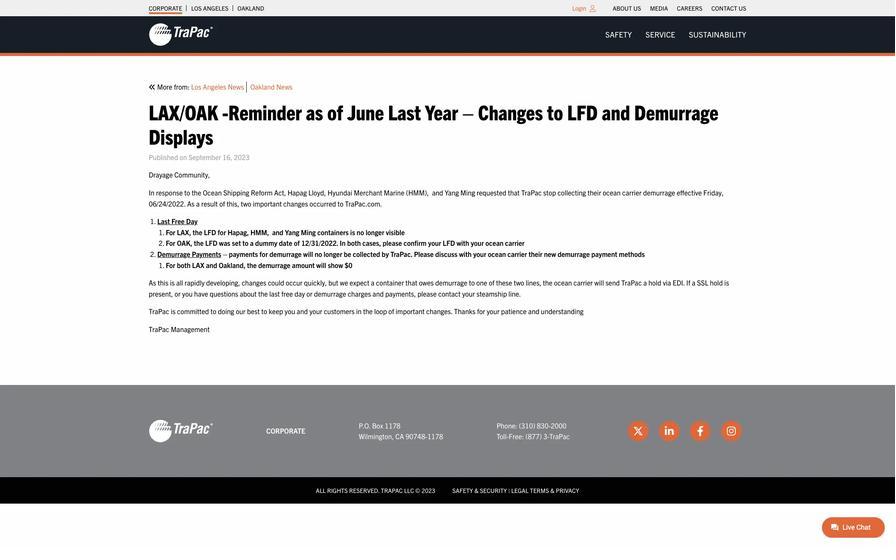 Task type: describe. For each thing, give the bounding box(es) containing it.
free:
[[509, 432, 524, 441]]

containers
[[318, 228, 349, 237]]

please inside "last free day for lax, the lfd for hapag, hmm,  and yang ming containers is no longer visible for oak, the lfd was set to a dummy date of 12/31/2022. in both cases, please confirm your lfd with your ocean carrier demurrage payments – payments for demurrage will no longer be collected by trapac. please discuss with your ocean carrier their new demurrage payment methods for both lax and oakland, the demurrage amount will show $0"
[[383, 239, 402, 247]]

discuss
[[436, 250, 458, 258]]

trapac.com.
[[345, 199, 382, 208]]

lax/oak -reminder as of june last year –  changes to lfd and demurrage displays article
[[149, 82, 747, 353]]

changes. thanks
[[427, 307, 476, 316]]

ocean inside in response to the ocean shipping reform act, hapag lloyd, hyundai merchant marine (hmm),  and yang ming requested that trapac stop collecting their ocean carrier demurrage effective friday, 06/24/2022. as a result of this, two important changes occurred to trapac.com.
[[603, 188, 621, 197]]

login link
[[573, 4, 587, 12]]

safety for safety
[[606, 29, 632, 39]]

1 or from the left
[[175, 290, 181, 298]]

trapac inside 'as this is all rapidly developing, changes could occur quickly, but we expect a container that owes demurrage to one of these two lines, the ocean carrier will send trapac a hold via edi. if a ssl hold is present, or you have questions about the last free day or demurrage charges and payments, please contact your steamship line.'
[[622, 279, 642, 287]]

reform
[[251, 188, 273, 197]]

in
[[356, 307, 362, 316]]

0 vertical spatial 1178
[[385, 421, 401, 430]]

your inside 'as this is all rapidly developing, changes could occur quickly, but we expect a container that owes demurrage to one of these two lines, the ocean carrier will send trapac a hold via edi. if a ssl hold is present, or you have questions about the last free day or demurrage charges and payments, please contact your steamship line.'
[[462, 290, 475, 298]]

2 vertical spatial for
[[477, 307, 486, 316]]

a right 'expect'
[[371, 279, 375, 287]]

developing,
[[206, 279, 240, 287]]

in response to the ocean shipping reform act, hapag lloyd, hyundai merchant marine (hmm),  and yang ming requested that trapac stop collecting their ocean carrier demurrage effective friday, 06/24/2022. as a result of this, two important changes occurred to trapac.com.
[[149, 188, 724, 208]]

of right loop on the left bottom of the page
[[389, 307, 394, 316]]

on
[[180, 153, 187, 161]]

september
[[189, 153, 221, 161]]

of inside in response to the ocean shipping reform act, hapag lloyd, hyundai merchant marine (hmm),  and yang ming requested that trapac stop collecting their ocean carrier demurrage effective friday, 06/24/2022. as a result of this, two important changes occurred to trapac.com.
[[220, 199, 225, 208]]

all
[[316, 487, 326, 495]]

new
[[544, 250, 557, 258]]

all
[[176, 279, 183, 287]]

marine
[[384, 188, 405, 197]]

will inside 'as this is all rapidly developing, changes could occur quickly, but we expect a container that owes demurrage to one of these two lines, the ocean carrier will send trapac a hold via edi. if a ssl hold is present, or you have questions about the last free day or demurrage charges and payments, please contact your steamship line.'
[[595, 279, 604, 287]]

trapac
[[381, 487, 403, 495]]

safety for safety & security | legal terms & privacy
[[453, 487, 473, 495]]

0 vertical spatial both
[[347, 239, 361, 247]]

yang inside "last free day for lax, the lfd for hapag, hmm,  and yang ming containers is no longer visible for oak, the lfd was set to a dummy date of 12/31/2022. in both cases, please confirm your lfd with your ocean carrier demurrage payments – payments for demurrage will no longer be collected by trapac. please discuss with your ocean carrier their new demurrage payment methods for both lax and oakland, the demurrage amount will show $0"
[[285, 228, 300, 237]]

is up the trapac management
[[171, 307, 176, 316]]

their inside in response to the ocean shipping reform act, hapag lloyd, hyundai merchant marine (hmm),  and yang ming requested that trapac stop collecting their ocean carrier demurrage effective friday, 06/24/2022. as a result of this, two important changes occurred to trapac.com.
[[588, 188, 602, 197]]

all rights reserved. trapac llc © 2023
[[316, 487, 436, 495]]

reserved.
[[349, 487, 380, 495]]

corporate link
[[149, 2, 182, 14]]

us for about us
[[634, 4, 642, 12]]

community,
[[175, 171, 210, 179]]

of inside "last free day for lax, the lfd for hapag, hmm,  and yang ming containers is no longer visible for oak, the lfd was set to a dummy date of 12/31/2022. in both cases, please confirm your lfd with your ocean carrier demurrage payments – payments for demurrage will no longer be collected by trapac. please discuss with your ocean carrier their new demurrage payment methods for both lax and oakland, the demurrage amount will show $0"
[[294, 239, 300, 247]]

owes
[[419, 279, 434, 287]]

result
[[201, 199, 218, 208]]

shipping
[[224, 188, 249, 197]]

was
[[219, 239, 231, 247]]

via
[[663, 279, 672, 287]]

oak,
[[177, 239, 193, 247]]

drayage
[[149, 171, 173, 179]]

1 vertical spatial with
[[459, 250, 472, 258]]

lfd inside lax/oak -reminder as of june last year –  changes to lfd and demurrage displays published on september 16, 2023
[[568, 99, 598, 125]]

the left last
[[258, 290, 268, 298]]

oakland for oakland news
[[250, 82, 275, 91]]

customers
[[324, 307, 355, 316]]

occurred
[[310, 199, 336, 208]]

trapac management
[[149, 325, 210, 334]]

lines,
[[526, 279, 542, 287]]

1 vertical spatial important
[[396, 307, 425, 316]]

of inside 'as this is all rapidly developing, changes could occur quickly, but we expect a container that owes demurrage to one of these two lines, the ocean carrier will send trapac a hold via edi. if a ssl hold is present, or you have questions about the last free day or demurrage charges and payments, please contact your steamship line.'
[[489, 279, 495, 287]]

angeles inside lax/oak -reminder as of june last year –  changes to lfd and demurrage displays article
[[203, 82, 226, 91]]

90748-
[[406, 432, 428, 441]]

two inside 'as this is all rapidly developing, changes could occur quickly, but we expect a container that owes demurrage to one of these two lines, the ocean carrier will send trapac a hold via edi. if a ssl hold is present, or you have questions about the last free day or demurrage charges and payments, please contact your steamship line.'
[[514, 279, 525, 287]]

a inside "last free day for lax, the lfd for hapag, hmm,  and yang ming containers is no longer visible for oak, the lfd was set to a dummy date of 12/31/2022. in both cases, please confirm your lfd with your ocean carrier demurrage payments – payments for demurrage will no longer be collected by trapac. please discuss with your ocean carrier their new demurrage payment methods for both lax and oakland, the demurrage amount will show $0"
[[250, 239, 254, 247]]

0 vertical spatial with
[[457, 239, 470, 247]]

of inside lax/oak -reminder as of june last year –  changes to lfd and demurrage displays published on september 16, 2023
[[328, 99, 343, 125]]

stop
[[544, 188, 556, 197]]

you inside 'as this is all rapidly developing, changes could occur quickly, but we expect a container that owes demurrage to one of these two lines, the ocean carrier will send trapac a hold via edi. if a ssl hold is present, or you have questions about the last free day or demurrage charges and payments, please contact your steamship line.'
[[182, 290, 193, 298]]

menu bar containing about us
[[609, 2, 751, 14]]

menu bar containing safety
[[599, 26, 754, 43]]

keep
[[269, 307, 283, 316]]

from:
[[174, 82, 190, 91]]

collecting
[[558, 188, 587, 197]]

to inside "last free day for lax, the lfd for hapag, hmm,  and yang ming containers is no longer visible for oak, the lfd was set to a dummy date of 12/31/2022. in both cases, please confirm your lfd with your ocean carrier demurrage payments – payments for demurrage will no longer be collected by trapac. please discuss with your ocean carrier their new demurrage payment methods for both lax and oakland, the demurrage amount will show $0"
[[243, 239, 249, 247]]

trapac left management
[[149, 325, 169, 334]]

sustainability link
[[683, 26, 754, 43]]

date
[[279, 239, 293, 247]]

ming inside in response to the ocean shipping reform act, hapag lloyd, hyundai merchant marine (hmm),  and yang ming requested that trapac stop collecting their ocean carrier demurrage effective friday, 06/24/2022. as a result of this, two important changes occurred to trapac.com.
[[461, 188, 475, 197]]

2 for from the top
[[166, 239, 175, 247]]

free
[[172, 217, 185, 226]]

2023 inside 'footer'
[[422, 487, 436, 495]]

0 vertical spatial no
[[357, 228, 364, 237]]

loop
[[375, 307, 387, 316]]

act,
[[274, 188, 286, 197]]

carrier inside in response to the ocean shipping reform act, hapag lloyd, hyundai merchant marine (hmm),  and yang ming requested that trapac stop collecting their ocean carrier demurrage effective friday, 06/24/2022. as a result of this, two important changes occurred to trapac.com.
[[623, 188, 642, 197]]

oakland news
[[250, 82, 293, 91]]

terms
[[530, 487, 550, 495]]

more
[[157, 82, 173, 91]]

changes
[[478, 99, 543, 125]]

us for contact us
[[739, 4, 747, 12]]

oakland for oakland
[[238, 4, 264, 12]]

1 horizontal spatial 1178
[[428, 432, 443, 441]]

1 & from the left
[[475, 487, 479, 495]]

2 or from the left
[[307, 290, 313, 298]]

dummy
[[255, 239, 278, 247]]

lax,
[[177, 228, 191, 237]]

our
[[236, 307, 246, 316]]

footer containing p.o. box 1178
[[0, 385, 896, 504]]

wilmington,
[[359, 432, 394, 441]]

and inside in response to the ocean shipping reform act, hapag lloyd, hyundai merchant marine (hmm),  and yang ming requested that trapac stop collecting their ocean carrier demurrage effective friday, 06/24/2022. as a result of this, two important changes occurred to trapac.com.
[[432, 188, 444, 197]]

two inside in response to the ocean shipping reform act, hapag lloyd, hyundai merchant marine (hmm),  and yang ming requested that trapac stop collecting their ocean carrier demurrage effective friday, 06/24/2022. as a result of this, two important changes occurred to trapac.com.
[[241, 199, 252, 208]]

rights
[[327, 487, 348, 495]]

oakland news link
[[250, 82, 293, 93]]

careers
[[678, 4, 703, 12]]

0 vertical spatial for
[[218, 228, 226, 237]]

1 news from the left
[[228, 82, 244, 91]]

the inside in response to the ocean shipping reform act, hapag lloyd, hyundai merchant marine (hmm),  and yang ming requested that trapac stop collecting their ocean carrier demurrage effective friday, 06/24/2022. as a result of this, two important changes occurred to trapac.com.
[[192, 188, 201, 197]]

the down day
[[193, 228, 203, 237]]

important inside in response to the ocean shipping reform act, hapag lloyd, hyundai merchant marine (hmm),  and yang ming requested that trapac stop collecting their ocean carrier demurrage effective friday, 06/24/2022. as a result of this, two important changes occurred to trapac.com.
[[253, 199, 282, 208]]

friday,
[[704, 188, 724, 197]]

is inside "last free day for lax, the lfd for hapag, hmm,  and yang ming containers is no longer visible for oak, the lfd was set to a dummy date of 12/31/2022. in both cases, please confirm your lfd with your ocean carrier demurrage payments – payments for demurrage will no longer be collected by trapac. please discuss with your ocean carrier their new demurrage payment methods for both lax and oakland, the demurrage amount will show $0"
[[351, 228, 355, 237]]

quickly,
[[304, 279, 327, 287]]

hyundai
[[328, 188, 353, 197]]

set
[[232, 239, 241, 247]]

trapac inside phone: (310) 830-2000 toll-free: (877) 3-trapac
[[550, 432, 570, 441]]

as this is all rapidly developing, changes could occur quickly, but we expect a container that owes demurrage to one of these two lines, the ocean carrier will send trapac a hold via edi. if a ssl hold is present, or you have questions about the last free day or demurrage charges and payments, please contact your steamship line.
[[149, 279, 730, 298]]

methods
[[619, 250, 645, 258]]

0 horizontal spatial corporate
[[149, 4, 182, 12]]

|
[[509, 487, 510, 495]]

security
[[480, 487, 507, 495]]

steamship
[[477, 290, 507, 298]]

trapac inside in response to the ocean shipping reform act, hapag lloyd, hyundai merchant marine (hmm),  and yang ming requested that trapac stop collecting their ocean carrier demurrage effective friday, 06/24/2022. as a result of this, two important changes occurred to trapac.com.
[[522, 188, 542, 197]]

requested
[[477, 188, 507, 197]]

lax/oak
[[149, 99, 218, 125]]

1 hold from the left
[[649, 279, 662, 287]]

2000
[[551, 421, 567, 430]]

1 vertical spatial for
[[260, 250, 268, 258]]

present,
[[149, 290, 173, 298]]

2 news from the left
[[277, 82, 293, 91]]

yang inside in response to the ocean shipping reform act, hapag lloyd, hyundai merchant marine (hmm),  and yang ming requested that trapac stop collecting their ocean carrier demurrage effective friday, 06/24/2022. as a result of this, two important changes occurred to trapac.com.
[[445, 188, 459, 197]]

to inside 'as this is all rapidly developing, changes could occur quickly, but we expect a container that owes demurrage to one of these two lines, the ocean carrier will send trapac a hold via edi. if a ssl hold is present, or you have questions about the last free day or demurrage charges and payments, please contact your steamship line.'
[[469, 279, 475, 287]]

lax/oak -reminder as of june last year –  changes to lfd and demurrage displays published on september 16, 2023
[[149, 99, 719, 161]]

merchant
[[354, 188, 383, 197]]

day
[[295, 290, 305, 298]]

1 corporate image from the top
[[149, 23, 213, 47]]

1 angeles from the top
[[203, 4, 229, 12]]

and inside 'as this is all rapidly developing, changes could occur quickly, but we expect a container that owes demurrage to one of these two lines, the ocean carrier will send trapac a hold via edi. if a ssl hold is present, or you have questions about the last free day or demurrage charges and payments, please contact your steamship line.'
[[373, 290, 384, 298]]

amount
[[292, 261, 315, 269]]

as inside in response to the ocean shipping reform act, hapag lloyd, hyundai merchant marine (hmm),  and yang ming requested that trapac stop collecting their ocean carrier demurrage effective friday, 06/24/2022. as a result of this, two important changes occurred to trapac.com.
[[187, 199, 195, 208]]

legal terms & privacy link
[[512, 487, 580, 495]]

3 for from the top
[[166, 261, 175, 269]]

1 vertical spatial both
[[177, 261, 191, 269]]

los angeles link
[[191, 2, 229, 14]]

phone:
[[497, 421, 518, 430]]

in inside "last free day for lax, the lfd for hapag, hmm,  and yang ming containers is no longer visible for oak, the lfd was set to a dummy date of 12/31/2022. in both cases, please confirm your lfd with your ocean carrier demurrage payments – payments for demurrage will no longer be collected by trapac. please discuss with your ocean carrier their new demurrage payment methods for both lax and oakland, the demurrage amount will show $0"
[[340, 239, 346, 247]]



Task type: vqa. For each thing, say whether or not it's contained in the screenshot.
the Los to the top
yes



Task type: locate. For each thing, give the bounding box(es) containing it.
no up cases,
[[357, 228, 364, 237]]

0 vertical spatial in
[[149, 188, 155, 197]]

1 horizontal spatial changes
[[284, 199, 308, 208]]

1 vertical spatial will
[[317, 261, 326, 269]]

– down was
[[223, 250, 228, 258]]

1 vertical spatial changes
[[242, 279, 267, 287]]

1 vertical spatial two
[[514, 279, 525, 287]]

1178 right ca on the left of the page
[[428, 432, 443, 441]]

0 vertical spatial you
[[182, 290, 193, 298]]

login
[[573, 4, 587, 12]]

their inside "last free day for lax, the lfd for hapag, hmm,  and yang ming containers is no longer visible for oak, the lfd was set to a dummy date of 12/31/2022. in both cases, please confirm your lfd with your ocean carrier demurrage payments – payments for demurrage will no longer be collected by trapac. please discuss with your ocean carrier their new demurrage payment methods for both lax and oakland, the demurrage amount will show $0"
[[529, 250, 543, 258]]

1 horizontal spatial demurrage
[[635, 99, 719, 125]]

0 horizontal spatial &
[[475, 487, 479, 495]]

is right containers
[[351, 228, 355, 237]]

payments
[[192, 250, 221, 258]]

oakland up reminder on the left of the page
[[250, 82, 275, 91]]

0 vertical spatial corporate image
[[149, 23, 213, 47]]

collected
[[353, 250, 380, 258]]

0 vertical spatial two
[[241, 199, 252, 208]]

that inside 'as this is all rapidly developing, changes could occur quickly, but we expect a container that owes demurrage to one of these two lines, the ocean carrier will send trapac a hold via edi. if a ssl hold is present, or you have questions about the last free day or demurrage charges and payments, please contact your steamship line.'
[[406, 279, 418, 287]]

corporate
[[149, 4, 182, 12], [266, 427, 306, 435]]

of right as
[[328, 99, 343, 125]]

for up the this
[[166, 261, 175, 269]]

1 vertical spatial oakland
[[250, 82, 275, 91]]

& left security
[[475, 487, 479, 495]]

two right this,
[[241, 199, 252, 208]]

changes up about
[[242, 279, 267, 287]]

1 horizontal spatial both
[[347, 239, 361, 247]]

for left oak,
[[166, 239, 175, 247]]

1 vertical spatial please
[[418, 290, 437, 298]]

have
[[194, 290, 208, 298]]

that right requested in the right of the page
[[508, 188, 520, 197]]

ming up the 12/31/2022.
[[301, 228, 316, 237]]

0 vertical spatial changes
[[284, 199, 308, 208]]

1 vertical spatial in
[[340, 239, 346, 247]]

or right day
[[307, 290, 313, 298]]

last left "year"
[[388, 99, 421, 125]]

demurrage down date
[[270, 250, 302, 258]]

trapac down 2000
[[550, 432, 570, 441]]

&
[[475, 487, 479, 495], [551, 487, 555, 495]]

service link
[[639, 26, 683, 43]]

us right 'contact'
[[739, 4, 747, 12]]

or down all
[[175, 290, 181, 298]]

in up be
[[340, 239, 346, 247]]

2 us from the left
[[739, 4, 747, 12]]

last
[[388, 99, 421, 125], [157, 217, 170, 226]]

yang left requested in the right of the page
[[445, 188, 459, 197]]

oakland inside lax/oak -reminder as of june last year –  changes to lfd and demurrage displays article
[[250, 82, 275, 91]]

1 horizontal spatial will
[[317, 261, 326, 269]]

changes
[[284, 199, 308, 208], [242, 279, 267, 287]]

last inside "last free day for lax, the lfd for hapag, hmm,  and yang ming containers is no longer visible for oak, the lfd was set to a dummy date of 12/31/2022. in both cases, please confirm your lfd with your ocean carrier demurrage payments – payments for demurrage will no longer be collected by trapac. please discuss with your ocean carrier their new demurrage payment methods for both lax and oakland, the demurrage amount will show $0"
[[157, 217, 170, 226]]

the right the lines,
[[543, 279, 553, 287]]

yang up date
[[285, 228, 300, 237]]

of left this,
[[220, 199, 225, 208]]

demurrage inside in response to the ocean shipping reform act, hapag lloyd, hyundai merchant marine (hmm),  and yang ming requested that trapac stop collecting their ocean carrier demurrage effective friday, 06/24/2022. as a result of this, two important changes occurred to trapac.com.
[[644, 188, 676, 197]]

0 horizontal spatial no
[[315, 250, 322, 258]]

(310)
[[519, 421, 536, 430]]

trapac left stop
[[522, 188, 542, 197]]

of right date
[[294, 239, 300, 247]]

in inside in response to the ocean shipping reform act, hapag lloyd, hyundai merchant marine (hmm),  and yang ming requested that trapac stop collecting their ocean carrier demurrage effective friday, 06/24/2022. as a result of this, two important changes occurred to trapac.com.
[[149, 188, 155, 197]]

-
[[222, 99, 229, 125]]

2 & from the left
[[551, 487, 555, 495]]

1 vertical spatial safety
[[453, 487, 473, 495]]

los inside lax/oak -reminder as of june last year –  changes to lfd and demurrage displays article
[[191, 82, 201, 91]]

oakland right los angeles link at the top of page
[[238, 4, 264, 12]]

demurrage inside lax/oak -reminder as of june last year –  changes to lfd and demurrage displays published on september 16, 2023
[[635, 99, 719, 125]]

1 vertical spatial yang
[[285, 228, 300, 237]]

for down free
[[166, 228, 175, 237]]

safety down about
[[606, 29, 632, 39]]

ming inside "last free day for lax, the lfd for hapag, hmm,  and yang ming containers is no longer visible for oak, the lfd was set to a dummy date of 12/31/2022. in both cases, please confirm your lfd with your ocean carrier demurrage payments – payments for demurrage will no longer be collected by trapac. please discuss with your ocean carrier their new demurrage payment methods for both lax and oakland, the demurrage amount will show $0"
[[301, 228, 316, 237]]

angeles up -
[[203, 82, 226, 91]]

cases,
[[363, 239, 381, 247]]

0 vertical spatial for
[[166, 228, 175, 237]]

important down reform
[[253, 199, 282, 208]]

management
[[171, 325, 210, 334]]

0 horizontal spatial us
[[634, 4, 642, 12]]

menu bar up service
[[609, 2, 751, 14]]

changes down hapag
[[284, 199, 308, 208]]

news up -
[[228, 82, 244, 91]]

both left lax
[[177, 261, 191, 269]]

2 hold from the left
[[711, 279, 723, 287]]

the up payments at top
[[194, 239, 204, 247]]

changes inside in response to the ocean shipping reform act, hapag lloyd, hyundai merchant marine (hmm),  and yang ming requested that trapac stop collecting their ocean carrier demurrage effective friday, 06/24/2022. as a result of this, two important changes occurred to trapac.com.
[[284, 199, 308, 208]]

1 horizontal spatial as
[[187, 199, 195, 208]]

demurrage up could
[[258, 261, 291, 269]]

hold left via
[[649, 279, 662, 287]]

0 horizontal spatial hold
[[649, 279, 662, 287]]

1 horizontal spatial corporate
[[266, 427, 306, 435]]

0 horizontal spatial for
[[218, 228, 226, 237]]

1 vertical spatial for
[[166, 239, 175, 247]]

in left response
[[149, 188, 155, 197]]

both up be
[[347, 239, 361, 247]]

is left all
[[170, 279, 175, 287]]

2 los from the top
[[191, 82, 201, 91]]

of right one
[[489, 279, 495, 287]]

last
[[270, 290, 280, 298]]

2 vertical spatial will
[[595, 279, 604, 287]]

demurrage inside "last free day for lax, the lfd for hapag, hmm,  and yang ming containers is no longer visible for oak, the lfd was set to a dummy date of 12/31/2022. in both cases, please confirm your lfd with your ocean carrier demurrage payments – payments for demurrage will no longer be collected by trapac. please discuss with your ocean carrier their new demurrage payment methods for both lax and oakland, the demurrage amount will show $0"
[[157, 250, 190, 258]]

no down the 12/31/2022.
[[315, 250, 322, 258]]

& right terms
[[551, 487, 555, 495]]

hold right ssl on the bottom right
[[711, 279, 723, 287]]

1 vertical spatial corporate
[[266, 427, 306, 435]]

0 horizontal spatial yang
[[285, 228, 300, 237]]

edi.
[[673, 279, 685, 287]]

1 horizontal spatial please
[[418, 290, 437, 298]]

1 horizontal spatial longer
[[366, 228, 385, 237]]

– inside lax/oak -reminder as of june last year –  changes to lfd and demurrage displays published on september 16, 2023
[[463, 99, 474, 125]]

0 vertical spatial longer
[[366, 228, 385, 237]]

questions
[[210, 290, 238, 298]]

you down rapidly
[[182, 290, 193, 298]]

angeles left oakland link
[[203, 4, 229, 12]]

1 horizontal spatial you
[[285, 307, 295, 316]]

media
[[651, 4, 669, 12]]

2 vertical spatial for
[[166, 261, 175, 269]]

0 vertical spatial ming
[[461, 188, 475, 197]]

and inside lax/oak -reminder as of june last year –  changes to lfd and demurrage displays published on september 16, 2023
[[602, 99, 631, 125]]

two up line.
[[514, 279, 525, 287]]

1 horizontal spatial yang
[[445, 188, 459, 197]]

1 horizontal spatial hold
[[711, 279, 723, 287]]

ocean
[[203, 188, 222, 197]]

their left new at the right top
[[529, 250, 543, 258]]

in
[[149, 188, 155, 197], [340, 239, 346, 247]]

0 vertical spatial corporate
[[149, 4, 182, 12]]

1 horizontal spatial their
[[588, 188, 602, 197]]

2023 right ©
[[422, 487, 436, 495]]

for down dummy
[[260, 250, 268, 258]]

is right ssl on the bottom right
[[725, 279, 730, 287]]

last left free
[[157, 217, 170, 226]]

trapac right "send"
[[622, 279, 642, 287]]

0 vertical spatial important
[[253, 199, 282, 208]]

$0
[[345, 261, 353, 269]]

0 vertical spatial that
[[508, 188, 520, 197]]

safety link
[[599, 26, 639, 43]]

reminder
[[229, 99, 302, 125]]

trapac is committed to doing our best to keep you and your customers in the loop of important changes. thanks for your patience and understanding
[[149, 307, 584, 316]]

day
[[186, 217, 198, 226]]

longer up show
[[324, 250, 343, 258]]

us right about
[[634, 4, 642, 12]]

but
[[329, 279, 339, 287]]

2 angeles from the top
[[203, 82, 226, 91]]

1 horizontal spatial important
[[396, 307, 425, 316]]

more from: los angeles news
[[156, 82, 244, 91]]

0 horizontal spatial you
[[182, 290, 193, 298]]

changes inside 'as this is all rapidly developing, changes could occur quickly, but we expect a container that owes demurrage to one of these two lines, the ocean carrier will send trapac a hold via edi. if a ssl hold is present, or you have questions about the last free day or demurrage charges and payments, please contact your steamship line.'
[[242, 279, 267, 287]]

0 vertical spatial demurrage
[[635, 99, 719, 125]]

1 los from the top
[[191, 4, 202, 12]]

1 vertical spatial longer
[[324, 250, 343, 258]]

this
[[158, 279, 169, 287]]

1 horizontal spatial news
[[277, 82, 293, 91]]

media link
[[651, 2, 669, 14]]

safety left security
[[453, 487, 473, 495]]

about us link
[[613, 2, 642, 14]]

will up the amount
[[303, 250, 313, 258]]

demurrage up contact
[[436, 279, 468, 287]]

one
[[477, 279, 488, 287]]

0 horizontal spatial news
[[228, 82, 244, 91]]

1 vertical spatial you
[[285, 307, 295, 316]]

privacy
[[556, 487, 580, 495]]

0 vertical spatial oakland
[[238, 4, 264, 12]]

the right in
[[363, 307, 373, 316]]

0 vertical spatial will
[[303, 250, 313, 258]]

contact
[[439, 290, 461, 298]]

important down the payments,
[[396, 307, 425, 316]]

charges
[[348, 290, 371, 298]]

corporate image
[[149, 23, 213, 47], [149, 420, 213, 443]]

free
[[282, 290, 293, 298]]

a left via
[[644, 279, 647, 287]]

trapac down present,
[[149, 307, 169, 316]]

footer
[[0, 385, 896, 504]]

0 vertical spatial safety
[[606, 29, 632, 39]]

0 horizontal spatial changes
[[242, 279, 267, 287]]

2 horizontal spatial will
[[595, 279, 604, 287]]

visible
[[386, 228, 405, 237]]

1 vertical spatial that
[[406, 279, 418, 287]]

news up reminder on the left of the page
[[277, 82, 293, 91]]

1 vertical spatial los
[[191, 82, 201, 91]]

to inside lax/oak -reminder as of june last year –  changes to lfd and demurrage displays published on september 16, 2023
[[548, 99, 564, 125]]

a inside in response to the ocean shipping reform act, hapag lloyd, hyundai merchant marine (hmm),  and yang ming requested that trapac stop collecting their ocean carrier demurrage effective friday, 06/24/2022. as a result of this, two important changes occurred to trapac.com.
[[196, 199, 200, 208]]

oakland
[[238, 4, 264, 12], [250, 82, 275, 91]]

show
[[328, 261, 343, 269]]

is
[[351, 228, 355, 237], [170, 279, 175, 287], [725, 279, 730, 287], [171, 307, 176, 316]]

for up was
[[218, 228, 226, 237]]

2023 right the "16,"
[[234, 153, 250, 161]]

0 horizontal spatial –
[[223, 250, 228, 258]]

0 horizontal spatial their
[[529, 250, 543, 258]]

1 vertical spatial 2023
[[422, 487, 436, 495]]

june
[[347, 99, 384, 125]]

legal
[[512, 487, 529, 495]]

will left "send"
[[595, 279, 604, 287]]

1 us from the left
[[634, 4, 642, 12]]

will left show
[[317, 261, 326, 269]]

los angeles news link
[[191, 82, 247, 93]]

0 horizontal spatial longer
[[324, 250, 343, 258]]

their right the collecting
[[588, 188, 602, 197]]

effective
[[677, 188, 702, 197]]

1 for from the top
[[166, 228, 175, 237]]

830-
[[537, 421, 551, 430]]

for
[[166, 228, 175, 237], [166, 239, 175, 247], [166, 261, 175, 269]]

menu bar down careers 'link'
[[599, 26, 754, 43]]

safety inside 'footer'
[[453, 487, 473, 495]]

1 horizontal spatial in
[[340, 239, 346, 247]]

occur
[[286, 279, 303, 287]]

0 horizontal spatial please
[[383, 239, 402, 247]]

the down payments
[[247, 261, 257, 269]]

0 horizontal spatial safety
[[453, 487, 473, 495]]

–
[[463, 99, 474, 125], [223, 250, 228, 258]]

los right from:
[[191, 82, 201, 91]]

0 vertical spatial last
[[388, 99, 421, 125]]

safety & security | legal terms & privacy
[[453, 487, 580, 495]]

1 vertical spatial –
[[223, 250, 228, 258]]

these
[[496, 279, 513, 287]]

with right discuss
[[459, 250, 472, 258]]

published
[[149, 153, 178, 161]]

a up payments
[[250, 239, 254, 247]]

understanding
[[541, 307, 584, 316]]

demurrage left effective
[[644, 188, 676, 197]]

0 vertical spatial yang
[[445, 188, 459, 197]]

a right if
[[692, 279, 696, 287]]

0 horizontal spatial both
[[177, 261, 191, 269]]

that inside in response to the ocean shipping reform act, hapag lloyd, hyundai merchant marine (hmm),  and yang ming requested that trapac stop collecting their ocean carrier demurrage effective friday, 06/24/2022. as a result of this, two important changes occurred to trapac.com.
[[508, 188, 520, 197]]

with
[[457, 239, 470, 247], [459, 250, 472, 258]]

you
[[182, 290, 193, 298], [285, 307, 295, 316]]

corporate inside 'footer'
[[266, 427, 306, 435]]

0 vertical spatial los
[[191, 4, 202, 12]]

careers link
[[678, 2, 703, 14]]

1 horizontal spatial safety
[[606, 29, 632, 39]]

1 horizontal spatial no
[[357, 228, 364, 237]]

please down visible on the left of page
[[383, 239, 402, 247]]

16,
[[223, 153, 233, 161]]

contact
[[712, 4, 738, 12]]

solid image
[[149, 84, 156, 91]]

0 horizontal spatial or
[[175, 290, 181, 298]]

0 vertical spatial menu bar
[[609, 2, 751, 14]]

box
[[372, 421, 384, 430]]

2023 inside lax/oak -reminder as of june last year –  changes to lfd and demurrage displays published on september 16, 2023
[[234, 153, 250, 161]]

ssl
[[698, 279, 709, 287]]

send
[[606, 279, 620, 287]]

1 vertical spatial demurrage
[[157, 250, 190, 258]]

corporate image inside 'footer'
[[149, 420, 213, 443]]

as up day
[[187, 199, 195, 208]]

last inside lax/oak -reminder as of june last year –  changes to lfd and demurrage displays published on september 16, 2023
[[388, 99, 421, 125]]

contact us link
[[712, 2, 747, 14]]

0 horizontal spatial two
[[241, 199, 252, 208]]

as
[[306, 99, 323, 125]]

no
[[357, 228, 364, 237], [315, 250, 322, 258]]

0 horizontal spatial demurrage
[[157, 250, 190, 258]]

1 vertical spatial last
[[157, 217, 170, 226]]

your
[[428, 239, 442, 247], [471, 239, 484, 247], [474, 250, 487, 258], [462, 290, 475, 298], [310, 307, 323, 316], [487, 307, 500, 316]]

1 vertical spatial as
[[149, 279, 156, 287]]

confirm
[[404, 239, 427, 247]]

a left result at the left top
[[196, 199, 200, 208]]

carrier inside 'as this is all rapidly developing, changes could occur quickly, but we expect a container that owes demurrage to one of these two lines, the ocean carrier will send trapac a hold via edi. if a ssl hold is present, or you have questions about the last free day or demurrage charges and payments, please contact your steamship line.'
[[574, 279, 593, 287]]

line.
[[509, 290, 521, 298]]

as inside 'as this is all rapidly developing, changes could occur quickly, but we expect a container that owes demurrage to one of these two lines, the ocean carrier will send trapac a hold via edi. if a ssl hold is present, or you have questions about the last free day or demurrage charges and payments, please contact your steamship line.'
[[149, 279, 156, 287]]

payments,
[[386, 290, 416, 298]]

hapag,
[[228, 228, 249, 237]]

0 horizontal spatial ming
[[301, 228, 316, 237]]

for down steamship
[[477, 307, 486, 316]]

expect
[[350, 279, 370, 287]]

menu bar
[[609, 2, 751, 14], [599, 26, 754, 43]]

please inside 'as this is all rapidly developing, changes could occur quickly, but we expect a container that owes demurrage to one of these two lines, the ocean carrier will send trapac a hold via edi. if a ssl hold is present, or you have questions about the last free day or demurrage charges and payments, please contact your steamship line.'
[[418, 290, 437, 298]]

as
[[187, 199, 195, 208], [149, 279, 156, 287]]

light image
[[590, 5, 596, 12]]

1178 up ca on the left of the page
[[385, 421, 401, 430]]

0 horizontal spatial important
[[253, 199, 282, 208]]

0 horizontal spatial that
[[406, 279, 418, 287]]

– inside "last free day for lax, the lfd for hapag, hmm,  and yang ming containers is no longer visible for oak, the lfd was set to a dummy date of 12/31/2022. in both cases, please confirm your lfd with your ocean carrier demurrage payments – payments for demurrage will no longer be collected by trapac. please discuss with your ocean carrier their new demurrage payment methods for both lax and oakland, the demurrage amount will show $0"
[[223, 250, 228, 258]]

service
[[646, 29, 676, 39]]

1 horizontal spatial –
[[463, 99, 474, 125]]

ming left requested in the right of the page
[[461, 188, 475, 197]]

and
[[602, 99, 631, 125], [432, 188, 444, 197], [272, 228, 284, 237], [206, 261, 217, 269], [373, 290, 384, 298], [297, 307, 308, 316], [529, 307, 540, 316]]

displays
[[149, 123, 213, 149]]

1 vertical spatial ming
[[301, 228, 316, 237]]

– right "year"
[[463, 99, 474, 125]]

with up discuss
[[457, 239, 470, 247]]

los right corporate link
[[191, 4, 202, 12]]

please down owes
[[418, 290, 437, 298]]

demurrage down but at the left bottom
[[314, 290, 346, 298]]

1 vertical spatial no
[[315, 250, 322, 258]]

that left owes
[[406, 279, 418, 287]]

0 horizontal spatial in
[[149, 188, 155, 197]]

2 corporate image from the top
[[149, 420, 213, 443]]

1178
[[385, 421, 401, 430], [428, 432, 443, 441]]

drayage community,
[[149, 171, 210, 179]]

longer up cases,
[[366, 228, 385, 237]]

best
[[247, 307, 260, 316]]

as left the this
[[149, 279, 156, 287]]

0 horizontal spatial 2023
[[234, 153, 250, 161]]

lfd
[[568, 99, 598, 125], [204, 228, 216, 237], [205, 239, 218, 247], [443, 239, 455, 247]]

us inside "link"
[[634, 4, 642, 12]]

oakland link
[[238, 2, 264, 14]]

demurrage
[[635, 99, 719, 125], [157, 250, 190, 258]]

(877)
[[526, 432, 542, 441]]

longer
[[366, 228, 385, 237], [324, 250, 343, 258]]

the left ocean
[[192, 188, 201, 197]]

3-
[[544, 432, 550, 441]]

you right "keep"
[[285, 307, 295, 316]]

demurrage right new at the right top
[[558, 250, 590, 258]]

response
[[156, 188, 183, 197]]

1 horizontal spatial &
[[551, 487, 555, 495]]

1 horizontal spatial or
[[307, 290, 313, 298]]

0 vertical spatial –
[[463, 99, 474, 125]]

ocean inside 'as this is all rapidly developing, changes could occur quickly, but we expect a container that owes demurrage to one of these two lines, the ocean carrier will send trapac a hold via edi. if a ssl hold is present, or you have questions about the last free day or demurrage charges and payments, please contact your steamship line.'
[[555, 279, 572, 287]]

1 horizontal spatial that
[[508, 188, 520, 197]]

0 vertical spatial their
[[588, 188, 602, 197]]

please
[[414, 250, 434, 258]]



